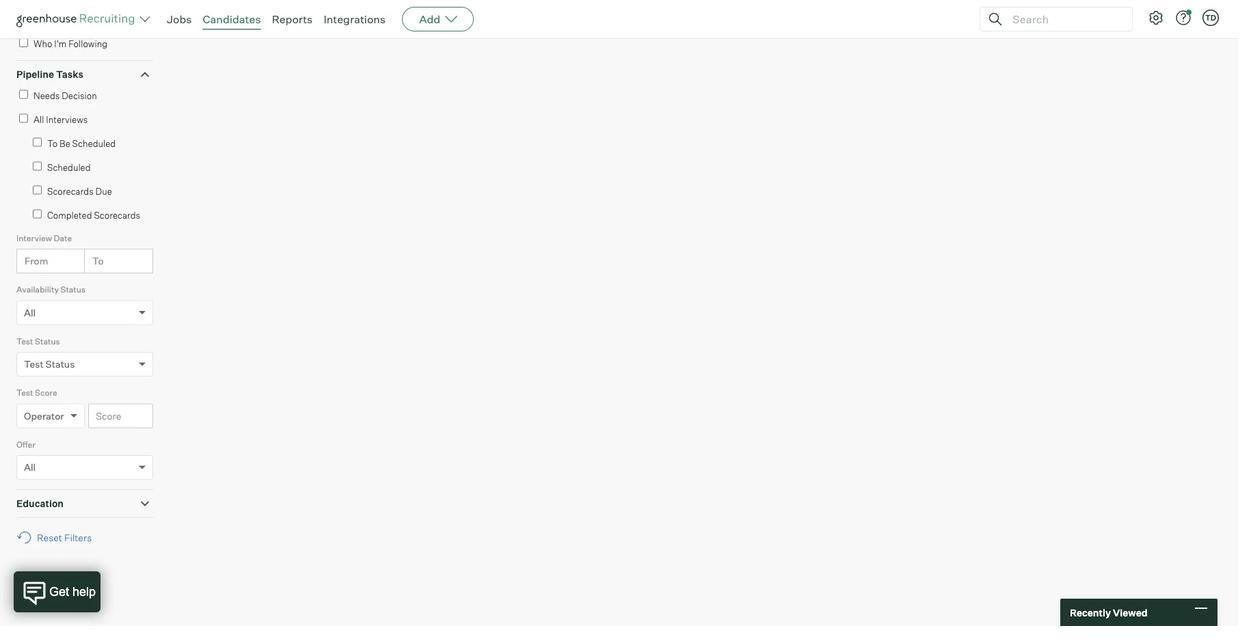 Task type: vqa. For each thing, say whether or not it's contained in the screenshot.


Task type: describe. For each thing, give the bounding box(es) containing it.
reset filters
[[37, 532, 92, 544]]

who i'm following
[[34, 38, 107, 49]]

jobs link
[[167, 12, 192, 26]]

1 vertical spatial scorecards
[[94, 210, 140, 221]]

td
[[1206, 13, 1217, 22]]

1 vertical spatial test status
[[24, 359, 75, 370]]

test for test status
[[16, 336, 33, 347]]

score
[[35, 388, 57, 398]]

offer
[[16, 440, 35, 450]]

status for all
[[61, 285, 86, 295]]

candidates link
[[203, 12, 261, 26]]

all interviews
[[34, 114, 88, 125]]

who
[[34, 38, 52, 49]]

to for to be scheduled
[[47, 138, 58, 149]]

scorecards due
[[47, 186, 112, 197]]

completed scorecards
[[47, 210, 140, 221]]

needs
[[34, 90, 60, 101]]

candidates
[[203, 12, 261, 26]]

Scheduled checkbox
[[33, 162, 42, 171]]

Who I'm Following checkbox
[[19, 38, 28, 47]]

education
[[16, 498, 64, 510]]

availability status
[[16, 285, 86, 295]]

to be scheduled
[[47, 138, 116, 149]]

interview
[[16, 233, 52, 243]]

td button
[[1203, 10, 1219, 26]]

pipeline
[[16, 69, 54, 80]]

recently viewed
[[1070, 607, 1148, 619]]

test for operator
[[16, 388, 33, 398]]

1 vertical spatial test
[[24, 359, 43, 370]]

jobs
[[167, 12, 192, 26]]

status for test status
[[35, 336, 60, 347]]

1 vertical spatial scheduled
[[47, 162, 91, 173]]

to for to
[[92, 255, 104, 267]]

integrations link
[[324, 12, 386, 26]]

completed
[[47, 210, 92, 221]]

operator
[[24, 410, 64, 422]]

be
[[60, 138, 70, 149]]

recently
[[1070, 607, 1111, 619]]

offer element
[[16, 438, 153, 490]]



Task type: locate. For each thing, give the bounding box(es) containing it.
1 vertical spatial all
[[24, 307, 36, 319]]

To Be Scheduled checkbox
[[33, 138, 42, 147]]

all down the availability
[[24, 307, 36, 319]]

needs decision
[[34, 90, 97, 101]]

scheduled right "be"
[[72, 138, 116, 149]]

1 vertical spatial status
[[35, 336, 60, 347]]

all right all interviews checkbox
[[34, 114, 44, 125]]

filters
[[64, 532, 92, 544]]

reports
[[272, 12, 313, 26]]

Score number field
[[88, 404, 153, 429]]

0 vertical spatial status
[[61, 285, 86, 295]]

from
[[25, 255, 48, 267]]

add
[[419, 12, 441, 26]]

scorecards up completed
[[47, 186, 94, 197]]

reset filters button
[[16, 525, 99, 551]]

2 vertical spatial status
[[46, 359, 75, 370]]

test status up score
[[24, 359, 75, 370]]

Needs Decision checkbox
[[19, 90, 28, 99]]

to left "be"
[[47, 138, 58, 149]]

1 horizontal spatial to
[[92, 255, 104, 267]]

interview date
[[16, 233, 72, 243]]

test status down the availability
[[16, 336, 60, 347]]

all inside offer "element"
[[24, 462, 36, 474]]

add button
[[402, 7, 474, 31]]

configure image
[[1148, 10, 1165, 26]]

greenhouse recruiting image
[[16, 11, 140, 27]]

all for availability status
[[24, 307, 36, 319]]

all for offer
[[24, 462, 36, 474]]

to
[[47, 138, 58, 149], [92, 255, 104, 267]]

tasks
[[56, 69, 83, 80]]

interviews
[[46, 114, 88, 125]]

date
[[54, 233, 72, 243]]

i'm
[[54, 38, 67, 49]]

status
[[61, 285, 86, 295], [35, 336, 60, 347], [46, 359, 75, 370]]

0 vertical spatial to
[[47, 138, 58, 149]]

0 horizontal spatial scorecards
[[47, 186, 94, 197]]

coordinator
[[24, 8, 78, 20]]

availability
[[16, 285, 59, 295]]

status down availability status element
[[35, 336, 60, 347]]

status up score
[[46, 359, 75, 370]]

Completed Scorecards checkbox
[[33, 210, 42, 219]]

all down offer
[[24, 462, 36, 474]]

viewed
[[1113, 607, 1148, 619]]

pipeline tasks
[[16, 69, 83, 80]]

scorecards down due
[[94, 210, 140, 221]]

Search text field
[[1009, 9, 1120, 29]]

to down completed scorecards
[[92, 255, 104, 267]]

Scorecards Due checkbox
[[33, 186, 42, 195]]

0 horizontal spatial to
[[47, 138, 58, 149]]

td button
[[1200, 7, 1222, 29]]

availability status element
[[16, 283, 153, 335]]

2 vertical spatial test
[[16, 388, 33, 398]]

0 vertical spatial test
[[16, 336, 33, 347]]

following
[[69, 38, 107, 49]]

test score
[[16, 388, 57, 398]]

0 vertical spatial test status
[[16, 336, 60, 347]]

0 vertical spatial scheduled
[[72, 138, 116, 149]]

test
[[16, 336, 33, 347], [24, 359, 43, 370], [16, 388, 33, 398]]

1 horizontal spatial scorecards
[[94, 210, 140, 221]]

scheduled
[[72, 138, 116, 149], [47, 162, 91, 173]]

all
[[34, 114, 44, 125], [24, 307, 36, 319], [24, 462, 36, 474]]

decision
[[62, 90, 97, 101]]

scheduled down "be"
[[47, 162, 91, 173]]

0 vertical spatial all
[[34, 114, 44, 125]]

scorecards
[[47, 186, 94, 197], [94, 210, 140, 221]]

status right the availability
[[61, 285, 86, 295]]

test status element
[[16, 335, 153, 387]]

All Interviews checkbox
[[19, 114, 28, 123]]

2 vertical spatial all
[[24, 462, 36, 474]]

all inside availability status element
[[24, 307, 36, 319]]

due
[[95, 186, 112, 197]]

test status
[[16, 336, 60, 347], [24, 359, 75, 370]]

reset
[[37, 532, 62, 544]]

reports link
[[272, 12, 313, 26]]

1 vertical spatial to
[[92, 255, 104, 267]]

0 vertical spatial scorecards
[[47, 186, 94, 197]]

integrations
[[324, 12, 386, 26]]



